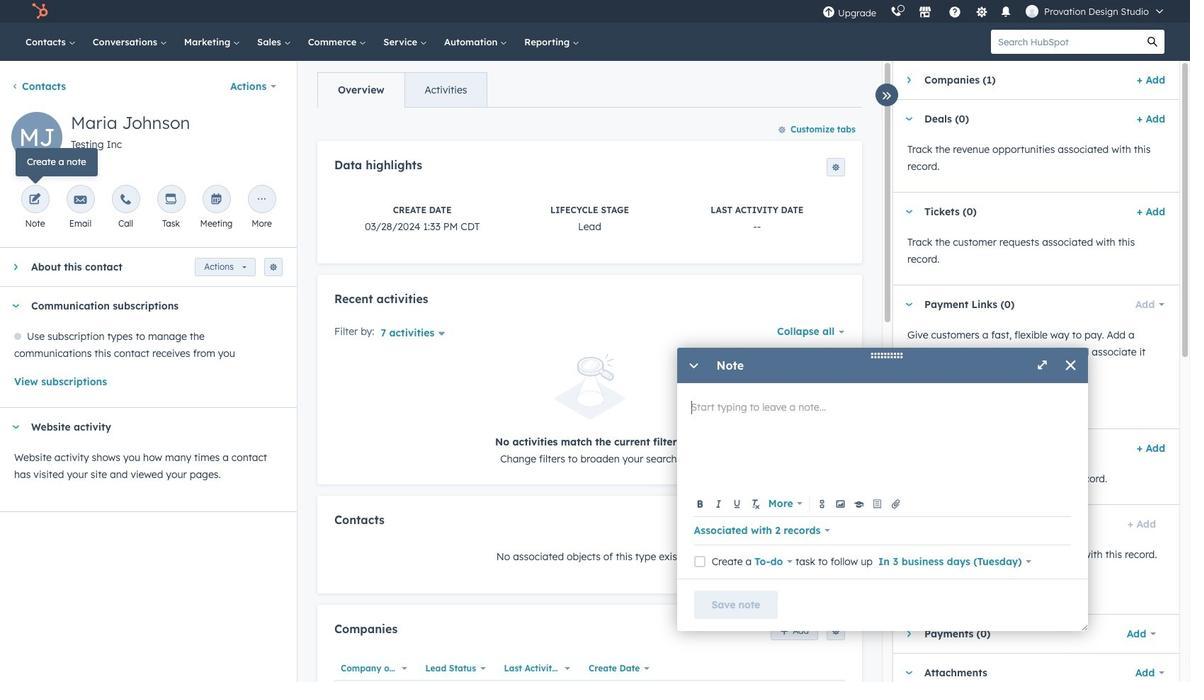 Task type: locate. For each thing, give the bounding box(es) containing it.
james peterson image
[[1027, 5, 1039, 18]]

2 vertical spatial caret image
[[11, 426, 20, 429]]

manage card settings image
[[269, 264, 278, 272]]

task image
[[165, 194, 178, 207]]

0 vertical spatial caret image
[[908, 76, 911, 84]]

caret image
[[908, 76, 911, 84], [905, 210, 914, 214], [11, 426, 20, 429]]

Search HubSpot search field
[[992, 30, 1141, 54]]

more image
[[256, 194, 268, 207]]

alert
[[335, 355, 846, 468]]

caret image
[[905, 117, 914, 121], [14, 263, 17, 272], [905, 303, 914, 307], [11, 304, 20, 308], [908, 630, 911, 639], [905, 672, 914, 675]]

tooltip
[[16, 148, 98, 176]]

navigation
[[318, 72, 488, 108]]

menu
[[816, 0, 1174, 23]]

1 vertical spatial caret image
[[905, 210, 914, 214]]

marketplaces image
[[919, 6, 932, 19]]



Task type: describe. For each thing, give the bounding box(es) containing it.
meeting image
[[210, 194, 223, 207]]

note image
[[29, 194, 41, 207]]

call image
[[119, 194, 132, 207]]

close window image
[[1066, 361, 1077, 372]]

make window full screen image
[[1037, 361, 1049, 372]]

activity creator window dialog
[[677, 348, 1089, 631]]

minimize window image
[[689, 361, 700, 372]]

email image
[[74, 194, 87, 207]]



Task type: vqa. For each thing, say whether or not it's contained in the screenshot.
make window full screen image at the bottom right
yes



